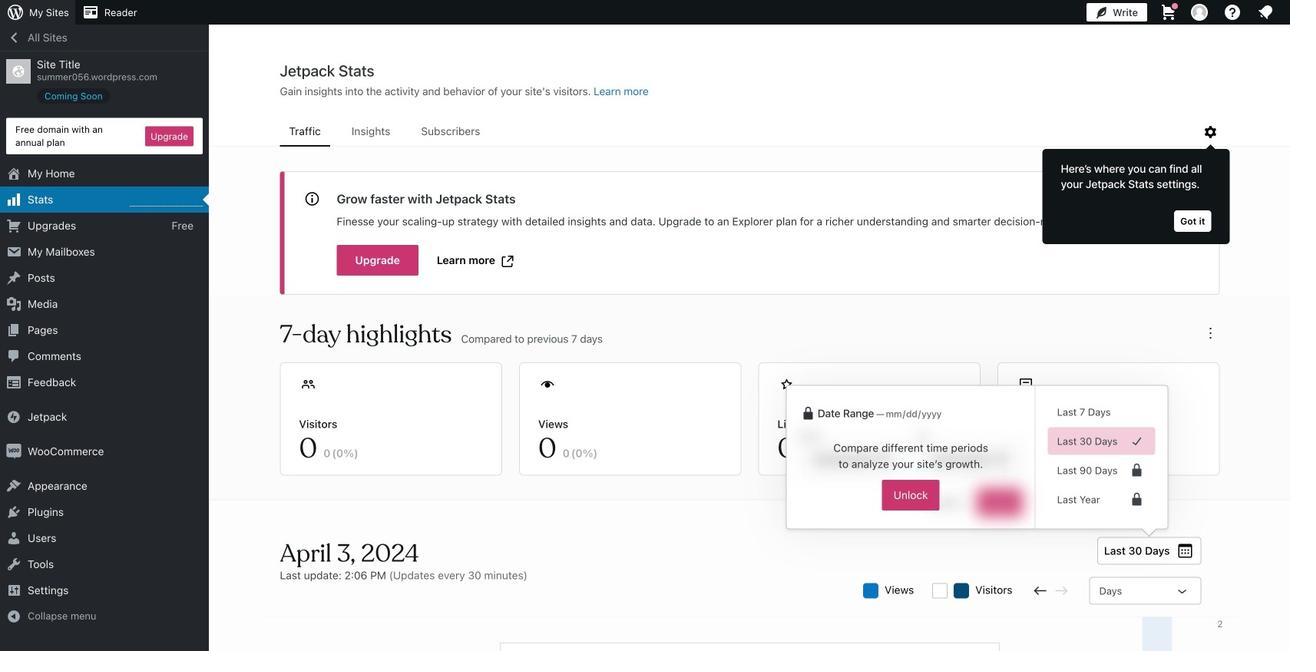 Task type: vqa. For each thing, say whether or not it's contained in the screenshot.
menu
yes



Task type: locate. For each thing, give the bounding box(es) containing it.
2 img image from the top
[[6, 444, 22, 460]]

menu
[[280, 118, 1202, 147]]

1 vertical spatial img image
[[6, 444, 22, 460]]

None date field
[[885, 406, 966, 422], [800, 443, 905, 477], [917, 443, 1023, 477], [885, 406, 966, 422], [800, 443, 905, 477], [917, 443, 1023, 477]]

img image
[[6, 410, 22, 425], [6, 444, 22, 460]]

tooltip
[[1035, 141, 1230, 244]]

0 vertical spatial img image
[[6, 410, 22, 425]]

None checkbox
[[933, 584, 948, 599]]

menu inside "jetpack stats" main content
[[280, 118, 1202, 147]]

manage your notifications image
[[1257, 3, 1275, 22]]



Task type: describe. For each thing, give the bounding box(es) containing it.
1 img image from the top
[[6, 410, 22, 425]]

highest hourly views 0 image
[[130, 197, 203, 207]]

my shopping cart image
[[1160, 3, 1179, 22]]

my profile image
[[1192, 4, 1209, 21]]

help image
[[1224, 3, 1242, 22]]

jetpack stats main content
[[210, 61, 1291, 652]]

none checkbox inside "jetpack stats" main content
[[933, 584, 948, 599]]

close image
[[1183, 191, 1201, 209]]



